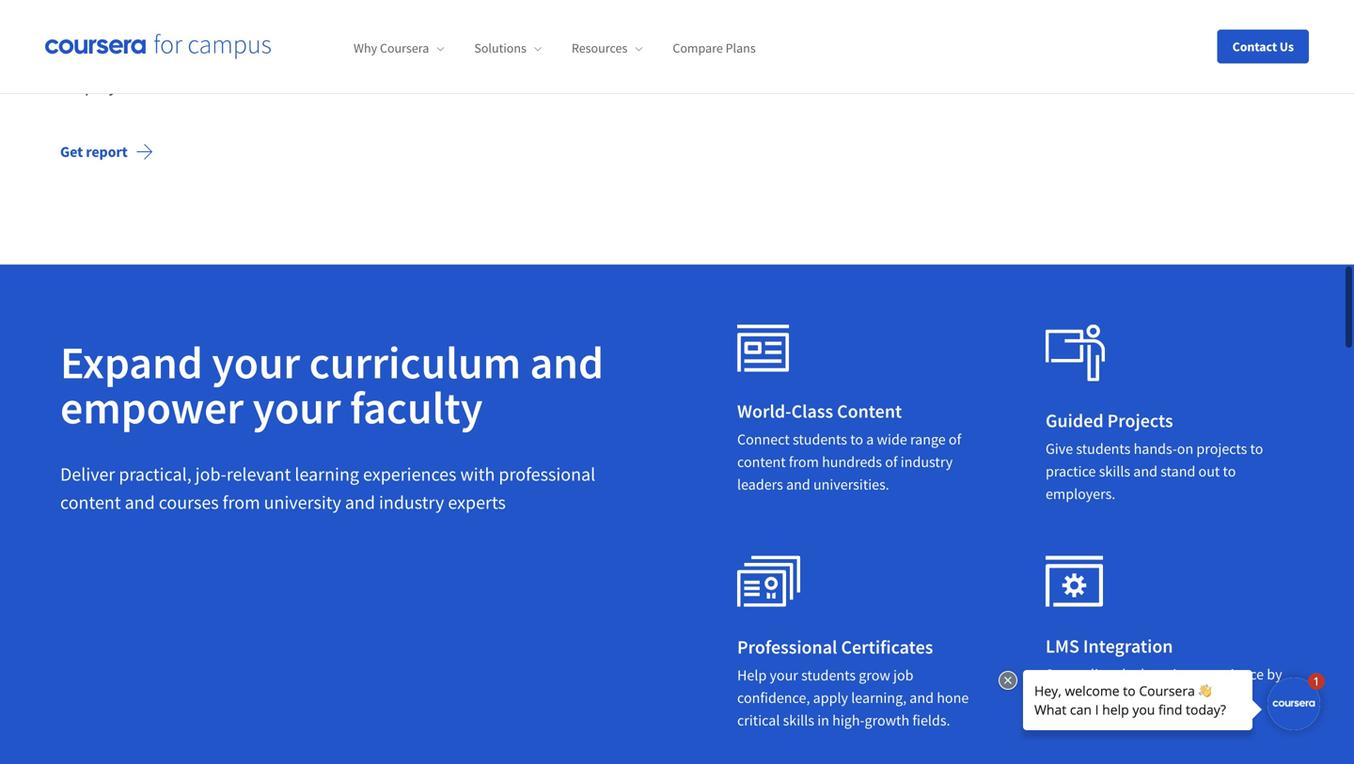 Task type: vqa. For each thing, say whether or not it's contained in the screenshot.
search box
no



Task type: describe. For each thing, give the bounding box(es) containing it.
leaders
[[737, 476, 783, 494]]

1 horizontal spatial of
[[949, 430, 962, 449]]

linking
[[1046, 688, 1089, 707]]

hundreds
[[822, 453, 882, 472]]

courses
[[159, 491, 219, 515]]

wide
[[877, 430, 907, 449]]

from for relevant
[[223, 491, 260, 515]]

why
[[354, 40, 377, 57]]

contact
[[1233, 38, 1277, 55]]

to right 'projects'
[[1251, 440, 1264, 459]]

compare
[[673, 40, 723, 57]]

high-
[[833, 712, 865, 730]]

contact us
[[1233, 38, 1294, 55]]

university
[[264, 491, 341, 515]]

your inside the lms integration streamline the learning experience by linking coursera to your learning management system.
[[1167, 688, 1196, 707]]

management
[[1046, 711, 1130, 730]]

resources
[[572, 40, 628, 57]]

these
[[92, 45, 133, 69]]

plans
[[726, 40, 756, 57]]

in
[[818, 712, 830, 730]]

connect
[[737, 430, 790, 449]]

skills inside guided projects give students hands-on projects to practice skills and stand out to employers.
[[1099, 462, 1131, 481]]

streamline
[[1046, 666, 1114, 684]]

solutions link
[[474, 40, 542, 57]]

projects
[[1197, 440, 1248, 459]]

content inside deliver practical, job-relevant learning experiences with professional content and courses from university and industry experts
[[60, 491, 121, 515]]

resources link
[[572, 40, 643, 57]]

guided
[[1046, 409, 1104, 433]]

practice
[[1046, 462, 1096, 481]]

1 vertical spatial of
[[885, 453, 898, 472]]

lms
[[1046, 635, 1080, 658]]

integration
[[1083, 635, 1173, 658]]

growth
[[865, 712, 910, 730]]

relevant
[[227, 463, 291, 486]]

contact us button
[[1218, 30, 1309, 63]]

to inside the lms integration streamline the learning experience by linking coursera to your learning management system.
[[1151, 688, 1164, 707]]

job-
[[195, 463, 227, 486]]

expand your curriculum and empower your faculty
[[60, 334, 604, 436]]

to right out
[[1223, 462, 1236, 481]]

integration icon image
[[1046, 556, 1103, 607]]

students for certificates
[[801, 666, 856, 685]]

experiences
[[363, 463, 457, 486]]

on
[[1177, 440, 1194, 459]]

employment
[[60, 73, 157, 97]]

grow
[[859, 666, 891, 685]]

2 horizontal spatial learning
[[1199, 688, 1250, 707]]

confidence,
[[737, 689, 810, 708]]

get report link
[[45, 129, 169, 175]]

deliver
[[60, 463, 115, 486]]

students inside guided projects give students hands-on projects to practice skills and stand out to employers.
[[1076, 440, 1131, 459]]

icon website image
[[737, 325, 790, 372]]

range
[[910, 430, 946, 449]]

why coursera
[[354, 40, 429, 57]]

empower
[[60, 380, 244, 436]]

use
[[60, 45, 88, 69]]

and inside use these insights to enhance your curriculum, and strengthen employment outcomes.
[[412, 45, 441, 69]]

your inside professional certificates help your students grow job confidence, apply learning, and hone critical skills in high-growth fields.
[[770, 666, 798, 685]]

lms integration streamline the learning experience by linking coursera to your learning management system.
[[1046, 635, 1283, 730]]

professional
[[499, 463, 596, 486]]

your inside use these insights to enhance your curriculum, and strengthen employment outcomes.
[[285, 45, 319, 69]]

outcomes.
[[160, 73, 239, 97]]

and inside world-class content connect students to a wide range of content  from hundreds of industry leaders and universities.
[[786, 476, 811, 494]]

class
[[792, 400, 833, 423]]

critical
[[737, 712, 780, 730]]

report
[[86, 143, 128, 161]]

to inside use these insights to enhance your curriculum, and strengthen employment outcomes.
[[198, 45, 213, 69]]

universities.
[[814, 476, 890, 494]]

out
[[1199, 462, 1220, 481]]

projects
[[1108, 409, 1173, 433]]

0 horizontal spatial coursera
[[380, 40, 429, 57]]

hands-
[[1134, 440, 1177, 459]]

use these insights to enhance your curriculum, and strengthen employment outcomes.
[[60, 45, 526, 97]]

curriculum
[[309, 334, 521, 391]]

coursera for campus image
[[45, 34, 271, 60]]

help
[[737, 666, 767, 685]]



Task type: locate. For each thing, give the bounding box(es) containing it.
0 vertical spatial of
[[949, 430, 962, 449]]

the
[[1117, 666, 1138, 684]]

to left a
[[850, 430, 864, 449]]

and inside professional certificates help your students grow job confidence, apply learning, and hone critical skills in high-growth fields.
[[910, 689, 934, 708]]

1 vertical spatial content
[[60, 491, 121, 515]]

to up outcomes.
[[198, 45, 213, 69]]

experience
[[1196, 666, 1264, 684]]

learning,
[[851, 689, 907, 708]]

content
[[837, 400, 902, 423]]

to
[[198, 45, 213, 69], [850, 430, 864, 449], [1251, 440, 1264, 459], [1223, 462, 1236, 481], [1151, 688, 1164, 707]]

students inside professional certificates help your students grow job confidence, apply learning, and hone critical skills in high-growth fields.
[[801, 666, 856, 685]]

learning for system.
[[1141, 666, 1193, 684]]

1 vertical spatial skills
[[783, 712, 815, 730]]

from down connect
[[789, 453, 819, 472]]

coursera down the
[[1092, 688, 1148, 707]]

industry inside world-class content connect students to a wide range of content  from hundreds of industry leaders and universities.
[[901, 453, 953, 472]]

faculty
[[350, 380, 483, 436]]

0 vertical spatial content
[[737, 453, 786, 472]]

deliver practical, job-relevant learning experiences with professional content and courses from university and industry experts
[[60, 463, 596, 515]]

1 horizontal spatial from
[[789, 453, 819, 472]]

1 horizontal spatial content
[[737, 453, 786, 472]]

and
[[412, 45, 441, 69], [530, 334, 604, 391], [1134, 462, 1158, 481], [786, 476, 811, 494], [125, 491, 155, 515], [345, 491, 375, 515], [910, 689, 934, 708]]

industry for and
[[379, 491, 444, 515]]

why coursera link
[[354, 40, 444, 57]]

strengthen
[[445, 45, 526, 69]]

students up apply
[[801, 666, 856, 685]]

students for class
[[793, 430, 847, 449]]

industry down experiences
[[379, 491, 444, 515]]

content inside world-class content connect students to a wide range of content  from hundreds of industry leaders and universities.
[[737, 453, 786, 472]]

content down deliver
[[60, 491, 121, 515]]

2 vertical spatial learning
[[1199, 688, 1250, 707]]

professional
[[737, 636, 838, 659]]

0 vertical spatial learning
[[295, 463, 359, 486]]

fields.
[[913, 712, 951, 730]]

hone
[[937, 689, 969, 708]]

learning up 'university'
[[295, 463, 359, 486]]

1 vertical spatial industry
[[379, 491, 444, 515]]

learning down experience
[[1199, 688, 1250, 707]]

and inside guided projects give students hands-on projects to practice skills and stand out to employers.
[[1134, 462, 1158, 481]]

enhance
[[217, 45, 281, 69]]

0 horizontal spatial learning
[[295, 463, 359, 486]]

0 horizontal spatial from
[[223, 491, 260, 515]]

industry
[[901, 453, 953, 472], [379, 491, 444, 515]]

professional certificates help your students grow job confidence, apply learning, and hone critical skills in high-growth fields.
[[737, 636, 969, 730]]

0 vertical spatial industry
[[901, 453, 953, 472]]

1 horizontal spatial coursera
[[1092, 688, 1148, 707]]

skills up employers. on the right bottom of page
[[1099, 462, 1131, 481]]

learning
[[295, 463, 359, 486], [1141, 666, 1193, 684], [1199, 688, 1250, 707]]

to up the system.
[[1151, 688, 1164, 707]]

guided projects give students hands-on projects to practice skills and stand out to employers.
[[1046, 409, 1264, 504]]

coursera
[[380, 40, 429, 57], [1092, 688, 1148, 707]]

certificates
[[841, 636, 933, 659]]

learning for and
[[295, 463, 359, 486]]

industry for of
[[901, 453, 953, 472]]

industry down range
[[901, 453, 953, 472]]

us
[[1280, 38, 1294, 55]]

of
[[949, 430, 962, 449], [885, 453, 898, 472]]

1 horizontal spatial skills
[[1099, 462, 1131, 481]]

1 horizontal spatial industry
[[901, 453, 953, 472]]

world-class content image
[[737, 556, 801, 608]]

get
[[60, 143, 83, 161]]

coursera right why
[[380, 40, 429, 57]]

world-
[[737, 400, 792, 423]]

1 vertical spatial coursera
[[1092, 688, 1148, 707]]

from for connect
[[789, 453, 819, 472]]

by
[[1267, 666, 1283, 684]]

1 vertical spatial learning
[[1141, 666, 1193, 684]]

from
[[789, 453, 819, 472], [223, 491, 260, 515]]

to inside world-class content connect students to a wide range of content  from hundreds of industry leaders and universities.
[[850, 430, 864, 449]]

practical,
[[119, 463, 192, 486]]

content up leaders
[[737, 453, 786, 472]]

employers.
[[1046, 485, 1116, 504]]

of right range
[[949, 430, 962, 449]]

give
[[1046, 440, 1073, 459]]

1 vertical spatial from
[[223, 491, 260, 515]]

of down wide
[[885, 453, 898, 472]]

apply
[[813, 689, 848, 708]]

compare plans
[[673, 40, 756, 57]]

guided projects icon image
[[1046, 325, 1105, 381]]

content
[[737, 453, 786, 472], [60, 491, 121, 515]]

expand
[[60, 334, 203, 391]]

compare plans link
[[673, 40, 756, 57]]

0 vertical spatial skills
[[1099, 462, 1131, 481]]

learning inside deliver practical, job-relevant learning experiences with professional content and courses from university and industry experts
[[295, 463, 359, 486]]

system.
[[1133, 711, 1181, 730]]

learning right the
[[1141, 666, 1193, 684]]

and inside expand your curriculum and empower your faculty
[[530, 334, 604, 391]]

0 horizontal spatial skills
[[783, 712, 815, 730]]

skills
[[1099, 462, 1131, 481], [783, 712, 815, 730]]

experts
[[448, 491, 506, 515]]

students
[[793, 430, 847, 449], [1076, 440, 1131, 459], [801, 666, 856, 685]]

industry inside deliver practical, job-relevant learning experiences with professional content and courses from university and industry experts
[[379, 491, 444, 515]]

0 horizontal spatial content
[[60, 491, 121, 515]]

skills left in
[[783, 712, 815, 730]]

stand
[[1161, 462, 1196, 481]]

0 vertical spatial from
[[789, 453, 819, 472]]

world-class content connect students to a wide range of content  from hundreds of industry leaders and universities.
[[737, 400, 962, 494]]

coursera inside the lms integration streamline the learning experience by linking coursera to your learning management system.
[[1092, 688, 1148, 707]]

insights
[[136, 45, 195, 69]]

0 horizontal spatial industry
[[379, 491, 444, 515]]

get report
[[60, 143, 128, 161]]

job
[[894, 666, 914, 685]]

students up practice
[[1076, 440, 1131, 459]]

from down relevant
[[223, 491, 260, 515]]

0 horizontal spatial of
[[885, 453, 898, 472]]

your
[[285, 45, 319, 69], [212, 334, 300, 391], [253, 380, 341, 436], [770, 666, 798, 685], [1167, 688, 1196, 707]]

from inside world-class content connect students to a wide range of content  from hundreds of industry leaders and universities.
[[789, 453, 819, 472]]

1 horizontal spatial learning
[[1141, 666, 1193, 684]]

skills inside professional certificates help your students grow job confidence, apply learning, and hone critical skills in high-growth fields.
[[783, 712, 815, 730]]

with
[[460, 463, 495, 486]]

a
[[867, 430, 874, 449]]

curriculum,
[[322, 45, 409, 69]]

from inside deliver practical, job-relevant learning experiences with professional content and courses from university and industry experts
[[223, 491, 260, 515]]

solutions
[[474, 40, 527, 57]]

0 vertical spatial coursera
[[380, 40, 429, 57]]

students inside world-class content connect students to a wide range of content  from hundreds of industry leaders and universities.
[[793, 430, 847, 449]]

students down class
[[793, 430, 847, 449]]



